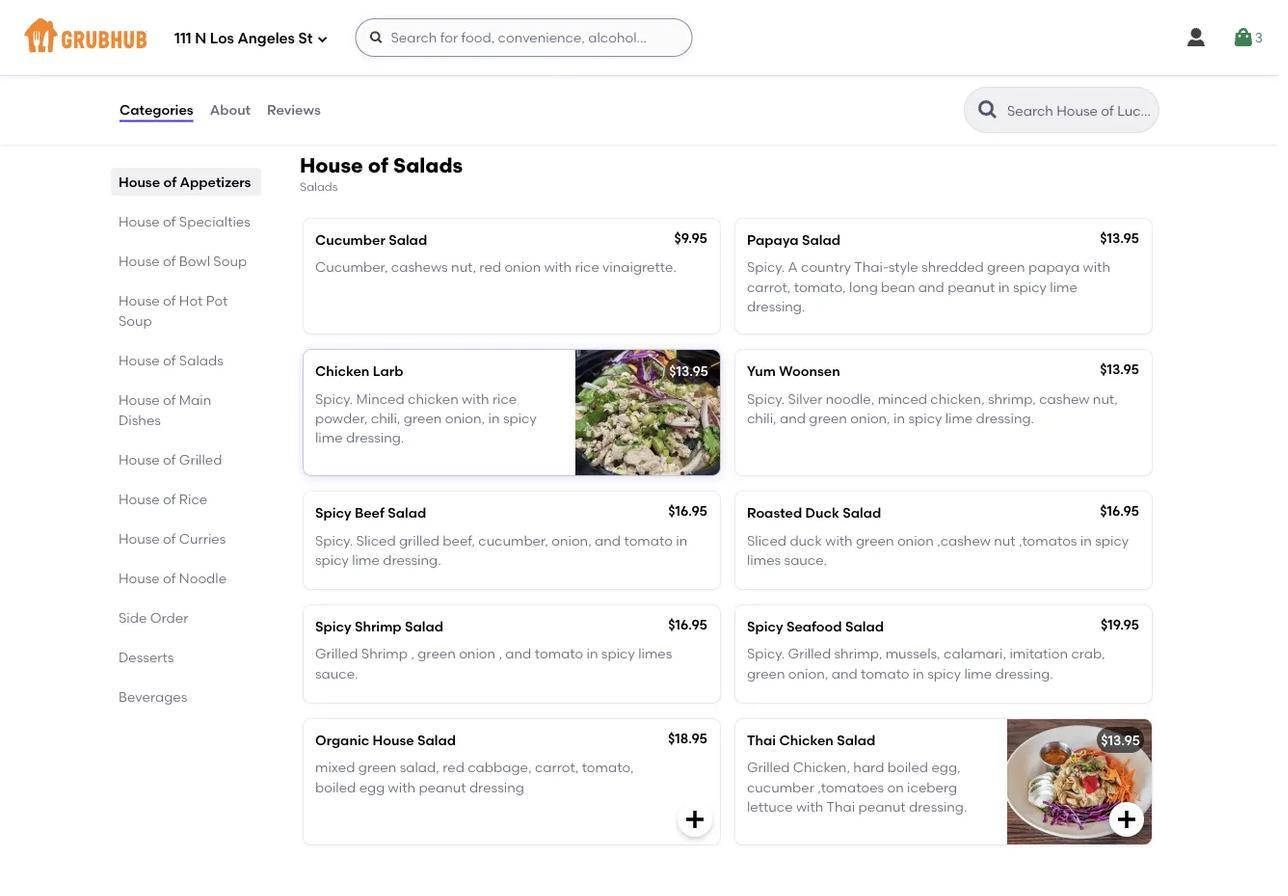 Task type: describe. For each thing, give the bounding box(es) containing it.
grilled chicken, hard boiled egg, cucumber ,tomatoes on iceberg lettuce with thai peanut dressing.
[[747, 760, 968, 815]]

house of grilled
[[119, 451, 222, 468]]

minced
[[356, 390, 405, 407]]

1 horizontal spatial salads
[[300, 180, 338, 194]]

grilled inside spicy. grilled shrimp, mussels, calamari, imitation crab, green onion, and tomato in spicy lime dressing.
[[788, 646, 831, 662]]

grilled shrimp , green onion , and tomato in spicy limes sauce.
[[315, 646, 672, 682]]

lettuce
[[747, 799, 793, 815]]

shrimp for salad
[[355, 619, 402, 635]]

spicy. for spicy. grilled shrimp, mussels, calamari, imitation crab, green onion, and tomato in spicy lime dressing.
[[747, 646, 785, 662]]

2 , from the left
[[499, 646, 502, 662]]

grilled
[[399, 532, 440, 549]]

organic house salad
[[315, 732, 456, 749]]

powder,
[[315, 410, 368, 426]]

and inside spicy. silver noodle, minced chicken, shrimp, cashew nut, chili, and green onion, in spicy lime dressing.
[[780, 410, 806, 426]]

mushroom,tofu
[[315, 48, 415, 64]]

of for house of noodle
[[163, 570, 176, 586]]

onion, inside spicy. grilled shrimp, mussels, calamari, imitation crab, green onion, and tomato in spicy lime dressing.
[[789, 665, 829, 682]]

green inside spicy. a country thai-style shredded green papaya with carrot, tomato, long bean and peanut in spicy lime dressing.
[[988, 259, 1026, 276]]

shredded
[[922, 259, 984, 276]]

organic
[[315, 732, 370, 749]]

tomato inside spicy. grilled shrimp, mussels, calamari, imitation crab, green onion, and tomato in spicy lime dressing.
[[861, 665, 910, 682]]

thai chicken salad
[[747, 732, 876, 749]]

house for house of rice
[[119, 491, 160, 507]]

house of salads salads
[[300, 153, 463, 194]]

cashew
[[1040, 390, 1090, 407]]

thai-
[[855, 259, 889, 276]]

side order tab
[[119, 608, 254, 628]]

house of bowl soup
[[119, 253, 247, 269]]

sliced inside sliced duck with green onion ,cashew nut ,tomatos in spicy limes sauce.
[[747, 532, 787, 549]]

cucumber,
[[479, 532, 549, 549]]

st
[[298, 30, 313, 47]]

dressing. inside spicy. silver noodle, minced chicken, shrimp, cashew nut, chili, and green onion, in spicy lime dressing.
[[977, 410, 1035, 426]]

spicy inside spicy. grilled shrimp, mussels, calamari, imitation crab, green onion, and tomato in spicy lime dressing.
[[928, 665, 962, 682]]

spicy. minced chicken with rice powder, chili, green onion, in spicy lime dressing.
[[315, 390, 537, 446]]

red for cabbage,
[[443, 760, 465, 776]]

hp-
[[315, 1, 340, 17]]

tomato, inside spicy. a country thai-style shredded green papaya with carrot, tomato, long bean and peanut in spicy lime dressing.
[[794, 279, 846, 295]]

duck
[[790, 532, 823, 549]]

hp- mixed vegetable soup
[[315, 1, 491, 17]]

house for house of salads salads
[[300, 153, 363, 177]]

cucumber
[[747, 779, 815, 795]]

of for house of bowl soup
[[163, 253, 176, 269]]

lime inside spicy. a country thai-style shredded green papaya with carrot, tomato, long bean and peanut in spicy lime dressing.
[[1050, 279, 1078, 295]]

side order
[[119, 609, 188, 626]]

house of hot pot soup
[[119, 292, 228, 329]]

thai inside "grilled chicken, hard boiled egg, cucumber ,tomatoes on iceberg lettuce with thai peanut dressing."
[[827, 799, 856, 815]]

limes for grilled shrimp , green onion , and tomato in spicy limes sauce.
[[639, 646, 672, 662]]

house of main dishes tab
[[119, 390, 254, 430]]

appetizers
[[180, 174, 251, 190]]

los
[[210, 30, 234, 47]]

thai chicken salad image
[[1008, 719, 1152, 845]]

,cashew
[[938, 532, 991, 549]]

house of salads
[[119, 352, 224, 368]]

in inside grilled shrimp , green onion , and tomato in spicy limes sauce.
[[587, 646, 598, 662]]

reviews button
[[266, 75, 322, 145]]

house of rice
[[119, 491, 208, 507]]

duck
[[806, 505, 840, 521]]

$19.95
[[1101, 617, 1140, 633]]

on
[[888, 779, 904, 795]]

lime inside spicy. grilled shrimp, mussels, calamari, imitation crab, green onion, and tomato in spicy lime dressing.
[[965, 665, 992, 682]]

in inside spicy. a country thai-style shredded green papaya with carrot, tomato, long bean and peanut in spicy lime dressing.
[[999, 279, 1010, 295]]

0 vertical spatial rice
[[575, 259, 600, 276]]

0 vertical spatial nut,
[[451, 259, 476, 276]]

roasted duck salad
[[747, 505, 882, 521]]

order
[[150, 609, 188, 626]]

angeles
[[238, 30, 295, 47]]

tomato, inside mixed green salad, red cabbage, carrot, tomato, boiled egg with peanut dressing
[[582, 760, 634, 776]]

in inside the spicy. sliced grilled beef, cucumber, onion, and tomato in spicy lime dressing.
[[676, 532, 688, 549]]

country
[[801, 259, 852, 276]]

style
[[889, 259, 919, 276]]

green inside spicy. silver noodle, minced chicken, shrimp, cashew nut, chili, and green onion, in spicy lime dressing.
[[809, 410, 848, 426]]

veggie
[[433, 48, 477, 64]]

,tomatos
[[1019, 532, 1078, 549]]

specialties
[[179, 213, 251, 230]]

spicy. a country thai-style shredded green papaya with carrot, tomato, long bean and peanut in spicy lime dressing.
[[747, 259, 1111, 315]]

house for house of salads
[[119, 352, 160, 368]]

soup for house of bowl soup
[[213, 253, 247, 269]]

mixed inside mixed veggie ,shitake mushroom,tofu in veggie soup.
[[315, 28, 354, 45]]

chicken
[[408, 390, 459, 407]]

and inside spicy. a country thai-style shredded green papaya with carrot, tomato, long bean and peanut in spicy lime dressing.
[[919, 279, 945, 295]]

veggie
[[357, 28, 402, 45]]

Search House of Luck Thai BBQ search field
[[1006, 101, 1153, 120]]

spicy. silver noodle, minced chicken, shrimp, cashew nut, chili, and green onion, in spicy lime dressing.
[[747, 390, 1118, 426]]

of for house of rice
[[163, 491, 176, 507]]

mussels,
[[886, 646, 941, 662]]

of for house of salads
[[163, 352, 176, 368]]

cabbage,
[[468, 760, 532, 776]]

spicy inside spicy. silver noodle, minced chicken, shrimp, cashew nut, chili, and green onion, in spicy lime dressing.
[[909, 410, 942, 426]]

carrot, inside spicy. a country thai-style shredded green papaya with carrot, tomato, long bean and peanut in spicy lime dressing.
[[747, 279, 791, 295]]

of for house of specialties
[[163, 213, 176, 230]]

house for house of bowl soup
[[119, 253, 160, 269]]

about button
[[209, 75, 252, 145]]

peanut inside mixed green salad, red cabbage, carrot, tomato, boiled egg with peanut dressing
[[419, 779, 466, 795]]

salads for house of salads
[[179, 352, 224, 368]]

lime inside the spicy. sliced grilled beef, cucumber, onion, and tomato in spicy lime dressing.
[[352, 552, 380, 568]]

house for house of curries
[[119, 530, 160, 547]]

spicy for spicy beef salad
[[315, 505, 352, 521]]

categories
[[120, 102, 194, 118]]

$14.95
[[669, 1, 709, 17]]

with left vinaigrette.
[[545, 259, 572, 276]]

categories button
[[119, 75, 194, 145]]

spicy. sliced grilled beef, cucumber, onion, and tomato in spicy lime dressing.
[[315, 532, 688, 568]]

green inside spicy. minced chicken with rice powder, chili, green onion, in spicy lime dressing.
[[404, 410, 442, 426]]

1 horizontal spatial svg image
[[684, 808, 707, 831]]

$16.95 for sliced duck with green onion ,cashew nut ,tomatos in spicy limes sauce.
[[1101, 503, 1140, 519]]

dishes
[[119, 412, 161, 428]]

woonsen
[[779, 363, 841, 379]]

and inside the spicy. sliced grilled beef, cucumber, onion, and tomato in spicy lime dressing.
[[595, 532, 621, 549]]

spicy inside spicy. minced chicken with rice powder, chili, green onion, in spicy lime dressing.
[[503, 410, 537, 426]]

of for house of grilled
[[163, 451, 176, 468]]

bean
[[882, 279, 916, 295]]

of for house of main dishes
[[163, 392, 176, 408]]

with inside sliced duck with green onion ,cashew nut ,tomatos in spicy limes sauce.
[[826, 532, 853, 549]]

chicken,
[[794, 760, 851, 776]]

with inside spicy. a country thai-style shredded green papaya with carrot, tomato, long bean and peanut in spicy lime dressing.
[[1083, 259, 1111, 276]]

1 vertical spatial chicken
[[780, 732, 834, 749]]

long
[[850, 279, 878, 295]]

peanut inside "grilled chicken, hard boiled egg, cucumber ,tomatoes on iceberg lettuce with thai peanut dressing."
[[859, 799, 906, 815]]

111
[[175, 30, 192, 47]]

spicy. grilled shrimp, mussels, calamari, imitation crab, green onion, and tomato in spicy lime dressing.
[[747, 646, 1106, 682]]

pot
[[206, 292, 228, 309]]

in inside sliced duck with green onion ,cashew nut ,tomatos in spicy limes sauce.
[[1081, 532, 1092, 549]]

Search for food, convenience, alcohol... search field
[[355, 18, 693, 57]]

lime inside spicy. minced chicken with rice powder, chili, green onion, in spicy lime dressing.
[[315, 430, 343, 446]]

green inside spicy. grilled shrimp, mussels, calamari, imitation crab, green onion, and tomato in spicy lime dressing.
[[747, 665, 786, 682]]

house of curries
[[119, 530, 226, 547]]

spicy inside sliced duck with green onion ,cashew nut ,tomatos in spicy limes sauce.
[[1096, 532, 1129, 549]]

hp- mixed vegetable soup image
[[576, 0, 720, 113]]

$18.95
[[668, 730, 708, 747]]

tomato for onion,
[[624, 532, 673, 549]]

house of hot pot soup tab
[[119, 290, 254, 331]]

papaya
[[747, 232, 799, 248]]

$9.95
[[675, 230, 708, 246]]

beverages
[[119, 689, 187, 705]]

cashews
[[391, 259, 448, 276]]

egg
[[359, 779, 385, 795]]

soup.
[[480, 48, 515, 64]]

spicy beef salad
[[315, 505, 427, 521]]

n
[[195, 30, 207, 47]]

red for onion
[[480, 259, 502, 276]]

carrot, inside mixed green salad, red cabbage, carrot, tomato, boiled egg with peanut dressing
[[535, 760, 579, 776]]

soup inside house of hot pot soup
[[119, 312, 152, 329]]

salad for chicken
[[837, 732, 876, 749]]

minced
[[878, 390, 928, 407]]

chicken larb
[[315, 363, 404, 379]]

spicy shrimp salad
[[315, 619, 444, 635]]

salad up country
[[802, 232, 841, 248]]



Task type: vqa. For each thing, say whether or not it's contained in the screenshot.
OF for House of Noodle
yes



Task type: locate. For each thing, give the bounding box(es) containing it.
spicy inside grilled shrimp , green onion , and tomato in spicy limes sauce.
[[602, 646, 635, 662]]

1 horizontal spatial onion
[[505, 259, 541, 276]]

spicy. inside spicy. grilled shrimp, mussels, calamari, imitation crab, green onion, and tomato in spicy lime dressing.
[[747, 646, 785, 662]]

1 vertical spatial sauce.
[[315, 665, 358, 682]]

1 horizontal spatial boiled
[[888, 760, 929, 776]]

limes for sliced duck with green onion ,cashew nut ,tomatos in spicy limes sauce.
[[747, 552, 781, 568]]

spicy. down spicy beef salad
[[315, 532, 353, 549]]

carrot, right 'cabbage,'
[[535, 760, 579, 776]]

of up house of rice
[[163, 451, 176, 468]]

house inside house of salads salads
[[300, 153, 363, 177]]

0 vertical spatial chicken
[[315, 363, 370, 379]]

and inside spicy. grilled shrimp, mussels, calamari, imitation crab, green onion, and tomato in spicy lime dressing.
[[832, 665, 858, 682]]

soup right bowl
[[213, 253, 247, 269]]

house inside 'tab'
[[119, 174, 160, 190]]

reviews
[[267, 102, 321, 118]]

1 horizontal spatial sliced
[[747, 532, 787, 549]]

0 vertical spatial svg image
[[369, 30, 384, 45]]

1 horizontal spatial chicken
[[780, 732, 834, 749]]

2 vertical spatial salads
[[179, 352, 224, 368]]

with down 'cucumber'
[[796, 799, 824, 815]]

spicy inside the spicy. sliced grilled beef, cucumber, onion, and tomato in spicy lime dressing.
[[315, 552, 349, 568]]

spicy inside spicy. a country thai-style shredded green papaya with carrot, tomato, long bean and peanut in spicy lime dressing.
[[1014, 279, 1047, 295]]

1 vertical spatial red
[[443, 760, 465, 776]]

house of specialties
[[119, 213, 251, 230]]

onion for ,cashew
[[898, 532, 934, 549]]

1 sliced from the left
[[356, 532, 396, 549]]

spicy
[[1014, 279, 1047, 295], [503, 410, 537, 426], [909, 410, 942, 426], [1096, 532, 1129, 549], [315, 552, 349, 568], [602, 646, 635, 662], [928, 665, 962, 682]]

111 n los angeles st
[[175, 30, 313, 47]]

spicy. inside spicy. minced chicken with rice powder, chili, green onion, in spicy lime dressing.
[[315, 390, 353, 407]]

house inside house of hot pot soup
[[119, 292, 160, 309]]

salad for house
[[418, 732, 456, 749]]

onion for with
[[505, 259, 541, 276]]

chicken left the larb
[[315, 363, 370, 379]]

dressing. inside spicy. a country thai-style shredded green papaya with carrot, tomato, long bean and peanut in spicy lime dressing.
[[747, 298, 806, 315]]

boiled up on
[[888, 760, 929, 776]]

1 horizontal spatial thai
[[827, 799, 856, 815]]

0 vertical spatial peanut
[[948, 279, 996, 295]]

hot
[[179, 292, 203, 309]]

mixed up veggie
[[344, 1, 383, 17]]

vinaigrette.
[[603, 259, 677, 276]]

papaya salad
[[747, 232, 841, 248]]

house down dishes
[[119, 451, 160, 468]]

of left hot
[[163, 292, 176, 309]]

house left bowl
[[119, 253, 160, 269]]

0 vertical spatial mixed
[[344, 1, 383, 17]]

spicy. inside the spicy. sliced grilled beef, cucumber, onion, and tomato in spicy lime dressing.
[[315, 532, 353, 549]]

grilled down spicy shrimp salad
[[315, 646, 358, 662]]

0 horizontal spatial soup
[[119, 312, 152, 329]]

with down "duck"
[[826, 532, 853, 549]]

1 vertical spatial carrot,
[[535, 760, 579, 776]]

sauce. for grilled
[[315, 665, 358, 682]]

1 horizontal spatial chili,
[[747, 410, 777, 426]]

0 horizontal spatial peanut
[[419, 779, 466, 795]]

dressing. inside spicy. minced chicken with rice powder, chili, green onion, in spicy lime dressing.
[[346, 430, 404, 446]]

house of bowl soup tab
[[119, 251, 254, 271]]

and inside grilled shrimp , green onion , and tomato in spicy limes sauce.
[[506, 646, 532, 662]]

mixed green salad, red cabbage, carrot, tomato, boiled egg with peanut dressing
[[315, 760, 634, 795]]

onion inside grilled shrimp , green onion , and tomato in spicy limes sauce.
[[459, 646, 496, 662]]

house for house of grilled
[[119, 451, 160, 468]]

0 vertical spatial red
[[480, 259, 502, 276]]

of for house of curries
[[163, 530, 176, 547]]

lime down chicken,
[[946, 410, 973, 426]]

3 button
[[1232, 20, 1263, 55]]

of up house of specialties
[[163, 174, 177, 190]]

vegetable
[[386, 1, 454, 17]]

house for house of noodle
[[119, 570, 160, 586]]

1 horizontal spatial sauce.
[[785, 552, 828, 568]]

salad right "duck"
[[843, 505, 882, 521]]

green down spicy seafood salad
[[747, 665, 786, 682]]

house for house of hot pot soup
[[119, 292, 160, 309]]

of for house of salads salads
[[368, 153, 389, 177]]

2 vertical spatial peanut
[[859, 799, 906, 815]]

house of appetizers tab
[[119, 172, 254, 192]]

thai up 'cucumber'
[[747, 732, 776, 749]]

in inside spicy. minced chicken with rice powder, chili, green onion, in spicy lime dressing.
[[489, 410, 500, 426]]

onion, inside spicy. minced chicken with rice powder, chili, green onion, in spicy lime dressing.
[[445, 410, 485, 426]]

boiled
[[888, 760, 929, 776], [315, 779, 356, 795]]

lime down powder,
[[315, 430, 343, 446]]

rice inside spicy. minced chicken with rice powder, chili, green onion, in spicy lime dressing.
[[493, 390, 517, 407]]

house for house of main dishes
[[119, 392, 160, 408]]

nut,
[[451, 259, 476, 276], [1093, 390, 1118, 407]]

dressing. down chicken,
[[977, 410, 1035, 426]]

salads inside tab
[[179, 352, 224, 368]]

of for house of hot pot soup
[[163, 292, 176, 309]]

shrimp for ,
[[361, 646, 408, 662]]

salad for duck
[[843, 505, 882, 521]]

soup
[[458, 1, 491, 17], [213, 253, 247, 269], [119, 312, 152, 329]]

salad right 'seafood'
[[846, 619, 884, 635]]

2 horizontal spatial peanut
[[948, 279, 996, 295]]

lime down 'beef'
[[352, 552, 380, 568]]

0 vertical spatial boiled
[[888, 760, 929, 776]]

1 vertical spatial tomato
[[535, 646, 584, 662]]

cucumber salad
[[315, 232, 427, 248]]

lime
[[1050, 279, 1078, 295], [946, 410, 973, 426], [315, 430, 343, 446], [352, 552, 380, 568], [965, 665, 992, 682]]

house down house of grilled in the left of the page
[[119, 491, 160, 507]]

spicy.
[[747, 259, 785, 276], [315, 390, 353, 407], [747, 390, 785, 407], [315, 532, 353, 549], [747, 646, 785, 662]]

onion,
[[445, 410, 485, 426], [851, 410, 891, 426], [552, 532, 592, 549], [789, 665, 829, 682]]

tomato inside the spicy. sliced grilled beef, cucumber, onion, and tomato in spicy lime dressing.
[[624, 532, 673, 549]]

spicy. inside spicy. silver noodle, minced chicken, shrimp, cashew nut, chili, and green onion, in spicy lime dressing.
[[747, 390, 785, 407]]

salad up "grilled"
[[388, 505, 427, 521]]

chicken larb image
[[576, 350, 720, 475]]

0 horizontal spatial chili,
[[371, 410, 401, 426]]

2 horizontal spatial salads
[[394, 153, 463, 177]]

spicy. for spicy. minced chicken with rice powder, chili, green onion, in spicy lime dressing.
[[315, 390, 353, 407]]

crab,
[[1072, 646, 1106, 662]]

spicy. up powder,
[[315, 390, 353, 407]]

house left hot
[[119, 292, 160, 309]]

grilled inside "grilled chicken, hard boiled egg, cucumber ,tomatoes on iceberg lettuce with thai peanut dressing."
[[747, 760, 790, 776]]

spicy seafood salad
[[747, 619, 884, 635]]

green left the papaya
[[988, 259, 1026, 276]]

0 horizontal spatial nut,
[[451, 259, 476, 276]]

house of curries tab
[[119, 528, 254, 549]]

spicy
[[315, 505, 352, 521], [315, 619, 352, 635], [747, 619, 784, 635]]

tomato inside grilled shrimp , green onion , and tomato in spicy limes sauce.
[[535, 646, 584, 662]]

,
[[411, 646, 415, 662], [499, 646, 502, 662]]

egg,
[[932, 760, 961, 776]]

sliced duck with green onion ,cashew nut ,tomatos in spicy limes sauce.
[[747, 532, 1129, 568]]

0 vertical spatial sauce.
[[785, 552, 828, 568]]

lime down calamari,
[[965, 665, 992, 682]]

2 horizontal spatial tomato
[[861, 665, 910, 682]]

green inside grilled shrimp , green onion , and tomato in spicy limes sauce.
[[418, 646, 456, 662]]

0 vertical spatial shrimp
[[355, 619, 402, 635]]

side
[[119, 609, 147, 626]]

1 vertical spatial limes
[[639, 646, 672, 662]]

yum woonsen
[[747, 363, 841, 379]]

chili, inside spicy. minced chicken with rice powder, chili, green onion, in spicy lime dressing.
[[371, 410, 401, 426]]

0 horizontal spatial sauce.
[[315, 665, 358, 682]]

house of appetizers
[[119, 174, 251, 190]]

boiled inside "grilled chicken, hard boiled egg, cucumber ,tomatoes on iceberg lettuce with thai peanut dressing."
[[888, 760, 929, 776]]

salads up 'cucumber salad'
[[394, 153, 463, 177]]

1 vertical spatial nut,
[[1093, 390, 1118, 407]]

grilled inside grilled shrimp , green onion , and tomato in spicy limes sauce.
[[315, 646, 358, 662]]

dressing. inside spicy. grilled shrimp, mussels, calamari, imitation crab, green onion, and tomato in spicy lime dressing.
[[996, 665, 1054, 682]]

0 vertical spatial salads
[[394, 153, 463, 177]]

onion, right "cucumber,"
[[552, 532, 592, 549]]

salad up hard
[[837, 732, 876, 749]]

sauce. for sliced
[[785, 552, 828, 568]]

sliced
[[356, 532, 396, 549], [747, 532, 787, 549]]

with down salad,
[[388, 779, 416, 795]]

chili, inside spicy. silver noodle, minced chicken, shrimp, cashew nut, chili, and green onion, in spicy lime dressing.
[[747, 410, 777, 426]]

beverages tab
[[119, 687, 254, 707]]

tomato
[[624, 532, 673, 549], [535, 646, 584, 662], [861, 665, 910, 682]]

in inside mixed veggie ,shitake mushroom,tofu in veggie soup.
[[418, 48, 429, 64]]

spicy. inside spicy. a country thai-style shredded green papaya with carrot, tomato, long bean and peanut in spicy lime dressing.
[[747, 259, 785, 276]]

with inside mixed green salad, red cabbage, carrot, tomato, boiled egg with peanut dressing
[[388, 779, 416, 795]]

1 vertical spatial peanut
[[419, 779, 466, 795]]

2 sliced from the left
[[747, 532, 787, 549]]

spicy for spicy shrimp salad
[[315, 619, 352, 635]]

search icon image
[[977, 98, 1000, 122]]

house down reviews button
[[300, 153, 363, 177]]

$16.95 for grilled shrimp , green onion , and tomato in spicy limes sauce.
[[669, 617, 708, 633]]

of inside house of main dishes
[[163, 392, 176, 408]]

1 horizontal spatial limes
[[747, 552, 781, 568]]

svg image inside 'main navigation' navigation
[[369, 30, 384, 45]]

sliced inside the spicy. sliced grilled beef, cucumber, onion, and tomato in spicy lime dressing.
[[356, 532, 396, 549]]

sliced down roasted
[[747, 532, 787, 549]]

house up side
[[119, 570, 160, 586]]

boiled inside mixed green salad, red cabbage, carrot, tomato, boiled egg with peanut dressing
[[315, 779, 356, 795]]

1 vertical spatial soup
[[213, 253, 247, 269]]

of left rice
[[163, 491, 176, 507]]

main
[[179, 392, 211, 408]]

1 horizontal spatial soup
[[213, 253, 247, 269]]

limes inside grilled shrimp , green onion , and tomato in spicy limes sauce.
[[639, 646, 672, 662]]

dressing. down "grilled"
[[383, 552, 441, 568]]

0 horizontal spatial rice
[[493, 390, 517, 407]]

0 vertical spatial thai
[[747, 732, 776, 749]]

1 vertical spatial rice
[[493, 390, 517, 407]]

1 chili, from the left
[[371, 410, 401, 426]]

with right the papaya
[[1083, 259, 1111, 276]]

about
[[210, 102, 251, 118]]

peanut down salad,
[[419, 779, 466, 795]]

shrimp
[[355, 619, 402, 635], [361, 646, 408, 662]]

dressing. down powder,
[[346, 430, 404, 446]]

grilled up 'cucumber'
[[747, 760, 790, 776]]

2 vertical spatial tomato
[[861, 665, 910, 682]]

nut, inside spicy. silver noodle, minced chicken, shrimp, cashew nut, chili, and green onion, in spicy lime dressing.
[[1093, 390, 1118, 407]]

soup for hp- mixed vegetable soup
[[458, 1, 491, 17]]

of down house of hot pot soup
[[163, 352, 176, 368]]

dressing. inside "grilled chicken, hard boiled egg, cucumber ,tomatoes on iceberg lettuce with thai peanut dressing."
[[909, 799, 968, 815]]

,tomatoes
[[818, 779, 884, 795]]

mixed
[[315, 760, 355, 776]]

of left main
[[163, 392, 176, 408]]

salad up grilled shrimp , green onion , and tomato in spicy limes sauce. in the bottom of the page
[[405, 619, 444, 635]]

of left bowl
[[163, 253, 176, 269]]

carrot, down the a
[[747, 279, 791, 295]]

nut
[[995, 532, 1016, 549]]

0 horizontal spatial thai
[[747, 732, 776, 749]]

house for house of specialties
[[119, 213, 160, 230]]

0 horizontal spatial tomato,
[[582, 760, 634, 776]]

2 horizontal spatial onion
[[898, 532, 934, 549]]

a
[[788, 259, 798, 276]]

dressing. inside the spicy. sliced grilled beef, cucumber, onion, and tomato in spicy lime dressing.
[[383, 552, 441, 568]]

mixed
[[344, 1, 383, 17], [315, 28, 354, 45]]

chili,
[[371, 410, 401, 426], [747, 410, 777, 426]]

spicy. for spicy. a country thai-style shredded green papaya with carrot, tomato, long bean and peanut in spicy lime dressing.
[[747, 259, 785, 276]]

dressing. down the a
[[747, 298, 806, 315]]

salad up salad,
[[418, 732, 456, 749]]

green inside mixed green salad, red cabbage, carrot, tomato, boiled egg with peanut dressing
[[359, 760, 397, 776]]

red inside mixed green salad, red cabbage, carrot, tomato, boiled egg with peanut dressing
[[443, 760, 465, 776]]

sauce. inside sliced duck with green onion ,cashew nut ,tomatos in spicy limes sauce.
[[785, 552, 828, 568]]

mixed down hp-
[[315, 28, 354, 45]]

with right chicken
[[462, 390, 489, 407]]

in inside spicy. silver noodle, minced chicken, shrimp, cashew nut, chili, and green onion, in spicy lime dressing.
[[894, 410, 906, 426]]

green down "noodle,"
[[809, 410, 848, 426]]

roasted
[[747, 505, 803, 521]]

salad for beef
[[388, 505, 427, 521]]

onion
[[505, 259, 541, 276], [898, 532, 934, 549], [459, 646, 496, 662]]

house for house of appetizers
[[119, 174, 160, 190]]

of inside tab
[[163, 451, 176, 468]]

thai
[[747, 732, 776, 749], [827, 799, 856, 815]]

chicken
[[315, 363, 370, 379], [780, 732, 834, 749]]

chili, down yum
[[747, 410, 777, 426]]

soup inside house of bowl soup tab
[[213, 253, 247, 269]]

house inside tab
[[119, 451, 160, 468]]

with inside "grilled chicken, hard boiled egg, cucumber ,tomatoes on iceberg lettuce with thai peanut dressing."
[[796, 799, 824, 815]]

onion for ,
[[459, 646, 496, 662]]

peanut down on
[[859, 799, 906, 815]]

of left noodle
[[163, 570, 176, 586]]

rice
[[179, 491, 208, 507]]

cucumber, cashews nut, red onion with rice vinaigrette.
[[315, 259, 677, 276]]

of inside house of hot pot soup
[[163, 292, 176, 309]]

spicy. for spicy. silver noodle, minced chicken, shrimp, cashew nut, chili, and green onion, in spicy lime dressing.
[[747, 390, 785, 407]]

shrimp, left cashew
[[988, 390, 1037, 407]]

mixed veggie ,shitake mushroom,tofu in veggie soup.
[[315, 28, 515, 64]]

1 vertical spatial mixed
[[315, 28, 354, 45]]

0 horizontal spatial limes
[[639, 646, 672, 662]]

svg image left lettuce
[[684, 808, 707, 831]]

0 horizontal spatial ,
[[411, 646, 415, 662]]

yum
[[747, 363, 776, 379]]

salads for house of salads salads
[[394, 153, 463, 177]]

onion, inside spicy. silver noodle, minced chicken, shrimp, cashew nut, chili, and green onion, in spicy lime dressing.
[[851, 410, 891, 426]]

lime down the papaya
[[1050, 279, 1078, 295]]

1 horizontal spatial nut,
[[1093, 390, 1118, 407]]

2 vertical spatial onion
[[459, 646, 496, 662]]

svg image
[[369, 30, 384, 45], [684, 808, 707, 831]]

0 vertical spatial carrot,
[[747, 279, 791, 295]]

rice left vinaigrette.
[[575, 259, 600, 276]]

onion, inside the spicy. sliced grilled beef, cucumber, onion, and tomato in spicy lime dressing.
[[552, 532, 592, 549]]

0 vertical spatial tomato,
[[794, 279, 846, 295]]

0 vertical spatial limes
[[747, 552, 781, 568]]

limes inside sliced duck with green onion ,cashew nut ,tomatos in spicy limes sauce.
[[747, 552, 781, 568]]

sauce. down "duck"
[[785, 552, 828, 568]]

nut, right cashews
[[451, 259, 476, 276]]

green down roasted duck salad
[[856, 532, 894, 549]]

1 vertical spatial shrimp
[[361, 646, 408, 662]]

onion, down chicken
[[445, 410, 485, 426]]

0 horizontal spatial chicken
[[315, 363, 370, 379]]

grilled inside tab
[[179, 451, 222, 468]]

carrot,
[[747, 279, 791, 295], [535, 760, 579, 776]]

salad for shrimp
[[405, 619, 444, 635]]

green inside sliced duck with green onion ,cashew nut ,tomatos in spicy limes sauce.
[[856, 532, 894, 549]]

spicy. for spicy. sliced grilled beef, cucumber, onion, and tomato in spicy lime dressing.
[[315, 532, 353, 549]]

0 horizontal spatial onion
[[459, 646, 496, 662]]

2 chili, from the left
[[747, 410, 777, 426]]

house down house of rice
[[119, 530, 160, 547]]

dressing. down iceberg
[[909, 799, 968, 815]]

spicy. down spicy seafood salad
[[747, 646, 785, 662]]

sauce. inside grilled shrimp , green onion , and tomato in spicy limes sauce.
[[315, 665, 358, 682]]

hard
[[854, 760, 885, 776]]

salads up cucumber
[[300, 180, 338, 194]]

house of salads tab
[[119, 350, 254, 370]]

house up dishes
[[119, 392, 160, 408]]

desserts tab
[[119, 647, 254, 667]]

house of grilled tab
[[119, 449, 254, 470]]

limes up the $18.95
[[639, 646, 672, 662]]

shrimp down spicy shrimp salad
[[361, 646, 408, 662]]

dressing.
[[747, 298, 806, 315], [977, 410, 1035, 426], [346, 430, 404, 446], [383, 552, 441, 568], [996, 665, 1054, 682], [909, 799, 968, 815]]

2 vertical spatial soup
[[119, 312, 152, 329]]

1 horizontal spatial tomato,
[[794, 279, 846, 295]]

chili, down minced
[[371, 410, 401, 426]]

1 , from the left
[[411, 646, 415, 662]]

salads up main
[[179, 352, 224, 368]]

green down chicken
[[404, 410, 442, 426]]

1 vertical spatial svg image
[[684, 808, 707, 831]]

0 horizontal spatial sliced
[[356, 532, 396, 549]]

chicken up 'chicken,' at the bottom of page
[[780, 732, 834, 749]]

0 vertical spatial shrimp,
[[988, 390, 1037, 407]]

salad for seafood
[[846, 619, 884, 635]]

0 vertical spatial onion
[[505, 259, 541, 276]]

boiled down mixed
[[315, 779, 356, 795]]

shrimp down "grilled"
[[355, 619, 402, 635]]

spicy. down yum
[[747, 390, 785, 407]]

0 horizontal spatial red
[[443, 760, 465, 776]]

onion, down "noodle,"
[[851, 410, 891, 426]]

0 horizontal spatial svg image
[[369, 30, 384, 45]]

1 horizontal spatial red
[[480, 259, 502, 276]]

0 vertical spatial soup
[[458, 1, 491, 17]]

0 horizontal spatial tomato
[[535, 646, 584, 662]]

soup up veggie
[[458, 1, 491, 17]]

dressing
[[470, 779, 524, 795]]

1 vertical spatial shrimp,
[[835, 646, 883, 662]]

seafood
[[787, 619, 842, 635]]

1 horizontal spatial carrot,
[[747, 279, 791, 295]]

house inside house of main dishes
[[119, 392, 160, 408]]

1 vertical spatial boiled
[[315, 779, 356, 795]]

onion, down 'seafood'
[[789, 665, 829, 682]]

red right cashews
[[480, 259, 502, 276]]

0 horizontal spatial carrot,
[[535, 760, 579, 776]]

thai down ,tomatoes
[[827, 799, 856, 815]]

with inside spicy. minced chicken with rice powder, chili, green onion, in spicy lime dressing.
[[462, 390, 489, 407]]

salads
[[394, 153, 463, 177], [300, 180, 338, 194], [179, 352, 224, 368]]

of up 'house of bowl soup'
[[163, 213, 176, 230]]

with
[[545, 259, 572, 276], [1083, 259, 1111, 276], [462, 390, 489, 407], [826, 532, 853, 549], [388, 779, 416, 795], [796, 799, 824, 815]]

3
[[1255, 29, 1263, 46]]

shrimp, inside spicy. grilled shrimp, mussels, calamari, imitation crab, green onion, and tomato in spicy lime dressing.
[[835, 646, 883, 662]]

2 horizontal spatial soup
[[458, 1, 491, 17]]

in inside spicy. grilled shrimp, mussels, calamari, imitation crab, green onion, and tomato in spicy lime dressing.
[[913, 665, 925, 682]]

spicy for spicy seafood salad
[[747, 619, 784, 635]]

of for house of appetizers
[[163, 174, 177, 190]]

house up house of main dishes
[[119, 352, 160, 368]]

tomato,
[[794, 279, 846, 295], [582, 760, 634, 776]]

beef,
[[443, 532, 475, 549]]

spicy. left the a
[[747, 259, 785, 276]]

shrimp inside grilled shrimp , green onion , and tomato in spicy limes sauce.
[[361, 646, 408, 662]]

dressing. down the imitation at the bottom of page
[[996, 665, 1054, 682]]

sauce.
[[785, 552, 828, 568], [315, 665, 358, 682]]

house of rice tab
[[119, 489, 254, 509]]

papaya
[[1029, 259, 1080, 276]]

of up 'cucumber salad'
[[368, 153, 389, 177]]

peanut inside spicy. a country thai-style shredded green papaya with carrot, tomato, long bean and peanut in spicy lime dressing.
[[948, 279, 996, 295]]

soup up house of salads
[[119, 312, 152, 329]]

svg image inside 3 button
[[1232, 26, 1255, 49]]

sliced down spicy beef salad
[[356, 532, 396, 549]]

onion inside sliced duck with green onion ,cashew nut ,tomatos in spicy limes sauce.
[[898, 532, 934, 549]]

cucumber,
[[315, 259, 388, 276]]

1 vertical spatial thai
[[827, 799, 856, 815]]

grilled up rice
[[179, 451, 222, 468]]

peanut down shredded in the right of the page
[[948, 279, 996, 295]]

curries
[[179, 530, 226, 547]]

of inside house of salads salads
[[368, 153, 389, 177]]

1 vertical spatial salads
[[300, 180, 338, 194]]

limes down roasted
[[747, 552, 781, 568]]

green down spicy shrimp salad
[[418, 646, 456, 662]]

of left curries
[[163, 530, 176, 547]]

1 horizontal spatial ,
[[499, 646, 502, 662]]

0 horizontal spatial salads
[[179, 352, 224, 368]]

chicken,
[[931, 390, 985, 407]]

1 vertical spatial tomato,
[[582, 760, 634, 776]]

house of noodle tab
[[119, 568, 254, 588]]

$16.95 for spicy. sliced grilled beef, cucumber, onion, and tomato in spicy lime dressing.
[[669, 503, 708, 519]]

tomato for ,
[[535, 646, 584, 662]]

main navigation navigation
[[0, 0, 1279, 75]]

salad,
[[400, 760, 440, 776]]

1 horizontal spatial shrimp,
[[988, 390, 1037, 407]]

1 horizontal spatial rice
[[575, 259, 600, 276]]

red
[[480, 259, 502, 276], [443, 760, 465, 776]]

salad up cashews
[[389, 232, 427, 248]]

of inside 'tab'
[[163, 174, 177, 190]]

imitation
[[1010, 646, 1069, 662]]

grilled down 'seafood'
[[788, 646, 831, 662]]

0 vertical spatial tomato
[[624, 532, 673, 549]]

1 horizontal spatial tomato
[[624, 532, 673, 549]]

shrimp, inside spicy. silver noodle, minced chicken, shrimp, cashew nut, chili, and green onion, in spicy lime dressing.
[[988, 390, 1037, 407]]

house of noodle
[[119, 570, 227, 586]]

0 horizontal spatial boiled
[[315, 779, 356, 795]]

red right salad,
[[443, 760, 465, 776]]

calamari,
[[944, 646, 1007, 662]]

iceberg
[[908, 779, 958, 795]]

,shitake
[[406, 28, 457, 45]]

1 vertical spatial onion
[[898, 532, 934, 549]]

house up salad,
[[373, 732, 414, 749]]

1 horizontal spatial peanut
[[859, 799, 906, 815]]

svg image up mushroom,tofu
[[369, 30, 384, 45]]

rice
[[575, 259, 600, 276], [493, 390, 517, 407]]

svg image
[[1185, 26, 1208, 49], [1232, 26, 1255, 49], [317, 33, 328, 45], [1116, 808, 1139, 831]]

lime inside spicy. silver noodle, minced chicken, shrimp, cashew nut, chili, and green onion, in spicy lime dressing.
[[946, 410, 973, 426]]

house of specialties tab
[[119, 211, 254, 231]]

0 horizontal spatial shrimp,
[[835, 646, 883, 662]]



